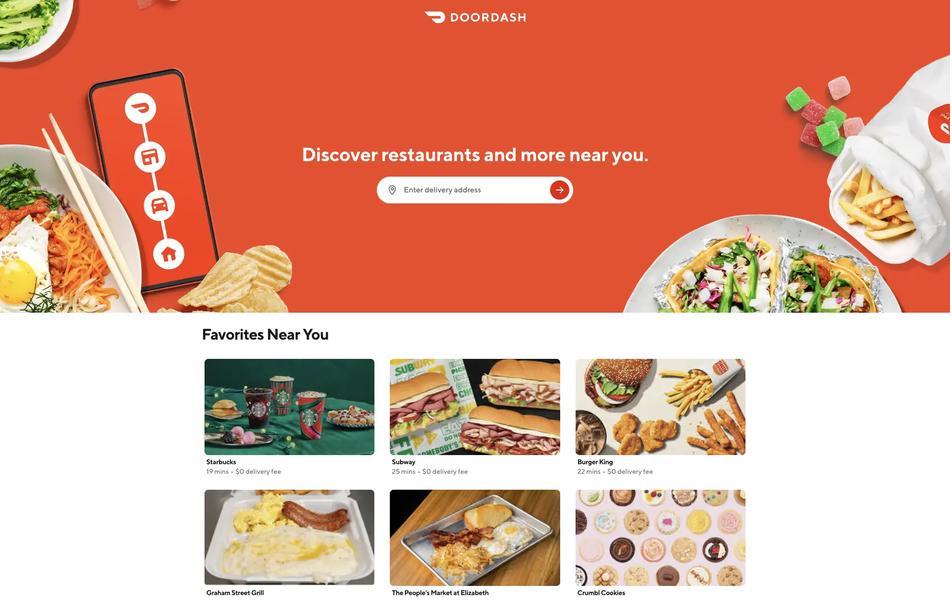 Task type: describe. For each thing, give the bounding box(es) containing it.
graham street grill link
[[203, 490, 377, 598]]

the people's market at elizabeth
[[392, 589, 489, 597]]

favorites near you
[[202, 325, 329, 343]]

crumbl
[[578, 589, 600, 597]]

mins for 25 mins
[[402, 468, 416, 476]]

mins for 19 mins
[[215, 468, 229, 476]]

discover
[[302, 143, 378, 166]]

crumbl cookies link
[[574, 490, 748, 598]]

fee for starbucks 19 mins • $0 delivery fee
[[271, 468, 281, 476]]

mins inside burger king 22 mins • $0 delivery fee
[[587, 468, 601, 476]]

you.
[[612, 143, 649, 166]]

graham street grill
[[207, 589, 264, 597]]

near
[[267, 325, 300, 343]]

the
[[392, 589, 403, 597]]

fee inside burger king 22 mins • $0 delivery fee
[[644, 468, 653, 476]]

at
[[454, 589, 460, 597]]

king
[[599, 458, 613, 466]]

cookies
[[601, 589, 626, 597]]

the people's market at elizabeth link
[[388, 490, 562, 598]]

people's
[[405, 589, 430, 597]]



Task type: vqa. For each thing, say whether or not it's contained in the screenshot.


Task type: locate. For each thing, give the bounding box(es) containing it.
grill
[[251, 589, 264, 597]]

street
[[232, 589, 250, 597]]

$0 inside starbucks 19 mins • $0 delivery fee
[[236, 468, 244, 476]]

subway 25 mins • $0 delivery fee
[[392, 458, 468, 476]]

1 mins from the left
[[215, 468, 229, 476]]

1 horizontal spatial •
[[418, 468, 421, 476]]

elizabeth
[[461, 589, 489, 597]]

• for 19 mins
[[231, 468, 234, 476]]

graham
[[207, 589, 231, 597]]

1 horizontal spatial $0
[[423, 468, 431, 476]]

2 horizontal spatial fee
[[644, 468, 653, 476]]

3 fee from the left
[[644, 468, 653, 476]]

more
[[521, 143, 566, 166]]

2 • from the left
[[418, 468, 421, 476]]

1 fee from the left
[[271, 468, 281, 476]]

mins down subway
[[402, 468, 416, 476]]

$0 inside subway 25 mins • $0 delivery fee
[[423, 468, 431, 476]]

0 horizontal spatial mins
[[215, 468, 229, 476]]

crumbl cookies
[[578, 589, 626, 597]]

•
[[231, 468, 234, 476], [418, 468, 421, 476], [603, 468, 606, 476]]

$0 down king
[[608, 468, 617, 476]]

$0 for subway
[[423, 468, 431, 476]]

3 delivery from the left
[[618, 468, 642, 476]]

delivery
[[246, 468, 270, 476], [433, 468, 457, 476], [618, 468, 642, 476]]

1 horizontal spatial mins
[[402, 468, 416, 476]]

$0 inside burger king 22 mins • $0 delivery fee
[[608, 468, 617, 476]]

delivery inside subway 25 mins • $0 delivery fee
[[433, 468, 457, 476]]

2 delivery from the left
[[433, 468, 457, 476]]

subway
[[392, 458, 416, 466]]

mins inside subway 25 mins • $0 delivery fee
[[402, 468, 416, 476]]

2 horizontal spatial $0
[[608, 468, 617, 476]]

and
[[484, 143, 517, 166]]

fee for subway 25 mins • $0 delivery fee
[[458, 468, 468, 476]]

burger king 22 mins • $0 delivery fee
[[578, 458, 653, 476]]

mins inside starbucks 19 mins • $0 delivery fee
[[215, 468, 229, 476]]

mins down burger
[[587, 468, 601, 476]]

delivery for subway 25 mins • $0 delivery fee
[[433, 468, 457, 476]]

delivery for starbucks 19 mins • $0 delivery fee
[[246, 468, 270, 476]]

3 mins from the left
[[587, 468, 601, 476]]

restaurants
[[382, 143, 481, 166]]

$0 right "25"
[[423, 468, 431, 476]]

find restaurants image
[[554, 184, 566, 196]]

• inside burger king 22 mins • $0 delivery fee
[[603, 468, 606, 476]]

$0 down starbucks
[[236, 468, 244, 476]]

3 $0 from the left
[[608, 468, 617, 476]]

0 horizontal spatial $0
[[236, 468, 244, 476]]

2 horizontal spatial delivery
[[618, 468, 642, 476]]

you
[[303, 325, 329, 343]]

burger
[[578, 458, 598, 466]]

fee
[[271, 468, 281, 476], [458, 468, 468, 476], [644, 468, 653, 476]]

19
[[207, 468, 213, 476]]

2 fee from the left
[[458, 468, 468, 476]]

0 horizontal spatial delivery
[[246, 468, 270, 476]]

1 horizontal spatial fee
[[458, 468, 468, 476]]

$0 for starbucks
[[236, 468, 244, 476]]

• down starbucks
[[231, 468, 234, 476]]

• down king
[[603, 468, 606, 476]]

discover restaurants and more near you.
[[302, 143, 649, 166]]

starbucks 19 mins • $0 delivery fee
[[207, 458, 281, 476]]

1 $0 from the left
[[236, 468, 244, 476]]

• right "25"
[[418, 468, 421, 476]]

3 • from the left
[[603, 468, 606, 476]]

• inside subway 25 mins • $0 delivery fee
[[418, 468, 421, 476]]

mins down starbucks
[[215, 468, 229, 476]]

• for 25 mins
[[418, 468, 421, 476]]

delivery inside starbucks 19 mins • $0 delivery fee
[[246, 468, 270, 476]]

2 $0 from the left
[[423, 468, 431, 476]]

mins
[[215, 468, 229, 476], [402, 468, 416, 476], [587, 468, 601, 476]]

2 mins from the left
[[402, 468, 416, 476]]

1 • from the left
[[231, 468, 234, 476]]

$0
[[236, 468, 244, 476], [423, 468, 431, 476], [608, 468, 617, 476]]

2 horizontal spatial mins
[[587, 468, 601, 476]]

starbucks
[[207, 458, 236, 466]]

fee inside subway 25 mins • $0 delivery fee
[[458, 468, 468, 476]]

2 horizontal spatial •
[[603, 468, 606, 476]]

22
[[578, 468, 585, 476]]

1 delivery from the left
[[246, 468, 270, 476]]

fee inside starbucks 19 mins • $0 delivery fee
[[271, 468, 281, 476]]

favorites
[[202, 325, 264, 343]]

delivery inside burger king 22 mins • $0 delivery fee
[[618, 468, 642, 476]]

Your delivery address text field
[[404, 185, 545, 196]]

market
[[431, 589, 453, 597]]

• inside starbucks 19 mins • $0 delivery fee
[[231, 468, 234, 476]]

25
[[392, 468, 400, 476]]

0 horizontal spatial fee
[[271, 468, 281, 476]]

0 horizontal spatial •
[[231, 468, 234, 476]]

1 horizontal spatial delivery
[[433, 468, 457, 476]]

near
[[570, 143, 609, 166]]



